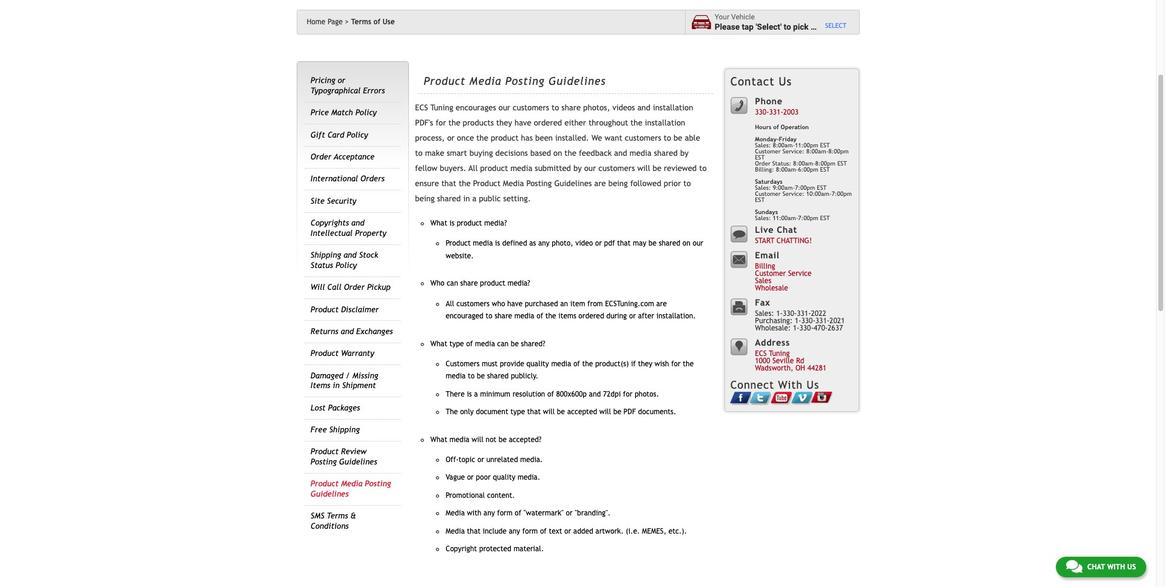 Task type: describe. For each thing, give the bounding box(es) containing it.
us for connect
[[807, 379, 819, 391]]

media inside all customers who have purchased an item from ecstuning.com are encouraged to share media of the items ordered during or after installation.
[[514, 312, 534, 320]]

ordered for share
[[534, 118, 562, 128]]

"watermark"
[[524, 509, 564, 518]]

share inside ecs tuning encourages our customers to share photos, videos and installation pdf's for the products they have ordered either throughout the installation process, or once the product has been installed. we want customers to be able to make smart buying decisions based on the feedback and media shared by fellow buyers. all product media submitted by our customers will be reviewed to ensure that the product media posting guidelines are being followed prior to being shared in a public setting.
[[562, 103, 581, 112]]

media up followed
[[630, 149, 652, 158]]

are inside ecs tuning encourages our customers to share photos, videos and installation pdf's for the products they have ordered either throughout the installation process, or once the product has been installed. we want customers to be able to make smart buying decisions based on the feedback and media shared by fellow buyers. all product media submitted by our customers will be reviewed to ensure that the product media posting guidelines are being followed prior to being shared in a public setting.
[[594, 179, 606, 188]]

1 vertical spatial installation
[[645, 118, 685, 128]]

product up 'decisions'
[[491, 134, 519, 143]]

the right wish
[[683, 360, 694, 368]]

0 vertical spatial 8:00pm
[[829, 148, 849, 155]]

in inside damaged / missing items in shipment
[[333, 381, 340, 390]]

pricing or typographical errors link
[[311, 76, 385, 95]]

0 vertical spatial media?
[[484, 219, 507, 228]]

8:00am- up 6:00pm
[[806, 148, 829, 155]]

price match policy link
[[311, 108, 377, 117]]

what for what media will not be accepted?
[[430, 436, 447, 444]]

your
[[715, 13, 730, 21]]

product inside the product media is defined as any photo, video or pdf that may be shared on our website.
[[446, 239, 471, 248]]

free
[[311, 425, 327, 435]]

encourages
[[456, 103, 496, 112]]

product inside ecs tuning encourages our customers to share photos, videos and installation pdf's for the products they have ordered either throughout the installation process, or once the product has been installed. we want customers to be able to make smart buying decisions based on the feedback and media shared by fellow buyers. all product media submitted by our customers will be reviewed to ensure that the product media posting guidelines are being followed prior to being shared in a public setting.
[[473, 179, 501, 188]]

in inside ecs tuning encourages our customers to share photos, videos and installation pdf's for the products they have ordered either throughout the installation process, or once the product has been installed. we want customers to be able to make smart buying decisions based on the feedback and media shared by fellow buyers. all product media submitted by our customers will be reviewed to ensure that the product media posting guidelines are being followed prior to being shared in a public setting.
[[463, 194, 470, 203]]

stock
[[359, 251, 378, 260]]

with for chat
[[1107, 563, 1125, 572]]

reviewed
[[664, 164, 697, 173]]

site security link
[[311, 197, 356, 206]]

connect
[[730, 379, 774, 391]]

we
[[592, 134, 602, 143]]

0 horizontal spatial any
[[484, 509, 495, 518]]

us for chat
[[1127, 563, 1136, 572]]

1 horizontal spatial our
[[584, 164, 596, 173]]

1 vertical spatial by
[[573, 164, 582, 173]]

lost packages
[[311, 403, 360, 412]]

will left not
[[472, 436, 484, 444]]

be left the 'pdf'
[[613, 408, 621, 416]]

resolution
[[513, 390, 545, 398]]

1 horizontal spatial media?
[[508, 279, 530, 288]]

'select'
[[756, 22, 782, 31]]

card
[[328, 130, 344, 139]]

331- inside phone 330-331-2003
[[769, 108, 783, 117]]

buyers.
[[440, 164, 466, 173]]

terms inside sms terms & conditions
[[327, 512, 348, 521]]

returns and exchanges link
[[311, 327, 393, 336]]

on inside ecs tuning encourages our customers to share photos, videos and installation pdf's for the products they have ordered either throughout the installation process, or once the product has been installed. we want customers to be able to make smart buying decisions based on the feedback and media shared by fellow buyers. all product media submitted by our customers will be reviewed to ensure that the product media posting guidelines are being followed prior to being shared in a public setting.
[[554, 149, 562, 158]]

1 vertical spatial type
[[511, 408, 525, 416]]

gift
[[311, 130, 325, 139]]

of inside all customers who have purchased an item from ecstuning.com are encouraged to share media of the items ordered during or after installation.
[[537, 312, 543, 320]]

media down 'decisions'
[[510, 164, 532, 173]]

of up the customers
[[466, 340, 473, 348]]

want
[[605, 134, 623, 143]]

an
[[560, 300, 568, 308]]

content.
[[487, 491, 515, 500]]

will down '72dpi'
[[599, 408, 611, 416]]

guidelines inside "product review posting guidelines"
[[339, 458, 377, 467]]

on inside the product media is defined as any photo, video or pdf that may be shared on our website.
[[683, 239, 691, 248]]

have inside ecs tuning encourages our customers to share photos, videos and installation pdf's for the products they have ordered either throughout the installation process, or once the product has been installed. we want customers to be able to make smart buying decisions based on the feedback and media shared by fellow buyers. all product media submitted by our customers will be reviewed to ensure that the product media posting guidelines are being followed prior to being shared in a public setting.
[[515, 118, 532, 128]]

11:00pm
[[795, 142, 818, 149]]

will inside ecs tuning encourages our customers to share photos, videos and installation pdf's for the products they have ordered either throughout the installation process, or once the product has been installed. we want customers to be able to make smart buying decisions based on the feedback and media shared by fellow buyers. all product media submitted by our customers will be reviewed to ensure that the product media posting guidelines are being followed prior to being shared in a public setting.
[[637, 164, 650, 173]]

address ecs tuning 1000 seville rd wadsworth, oh 44281
[[755, 337, 827, 373]]

product disclaimer link
[[311, 305, 379, 314]]

media. for vague or poor quality media.
[[518, 474, 540, 482]]

a inside ecs tuning encourages our customers to share photos, videos and installation pdf's for the products they have ordered either throughout the installation process, or once the product has been installed. we want customers to be able to make smart buying decisions based on the feedback and media shared by fellow buyers. all product media submitted by our customers will be reviewed to ensure that the product media posting guidelines are being followed prior to being shared in a public setting.
[[472, 194, 477, 203]]

to left able
[[664, 134, 671, 143]]

customers must provide quality media of the product(s) if they wish for the media to be shared publicly.
[[446, 360, 694, 381]]

they inside 'customers must provide quality media of the product(s) if they wish for the media to be shared publicly.'
[[638, 360, 653, 368]]

returns
[[311, 327, 338, 336]]

2 sales: from the top
[[755, 184, 771, 191]]

8:00am- up 9:00am- in the top of the page
[[776, 166, 798, 173]]

2 customer from the top
[[755, 191, 781, 197]]

copyrights and intellectual property link
[[311, 219, 386, 238]]

0 vertical spatial installation
[[653, 103, 693, 112]]

hours
[[755, 124, 771, 130]]

for inside 'customers must provide quality media of the product(s) if they wish for the media to be shared publicly.'
[[671, 360, 681, 368]]

that inside the product media is defined as any photo, video or pdf that may be shared on our website.
[[617, 239, 631, 248]]

vehicle
[[817, 22, 844, 31]]

installed.
[[555, 134, 589, 143]]

1 horizontal spatial for
[[623, 390, 633, 398]]

product up "sms"
[[311, 480, 339, 489]]

order inside hours of operation monday-friday sales: 8:00am-11:00pm est customer service: 8:00am-8:00pm est order status: 8:00am-8:00pm est billing: 8:00am-6:00pm est saturdays sales: 9:00am-7:00pm est customer service: 10:00am-7:00pm est sundays sales: 11:00am-7:00pm est
[[755, 160, 771, 167]]

1- left 2022
[[795, 317, 801, 326]]

7:00pm down 6:00pm
[[795, 184, 815, 191]]

product warranty
[[311, 349, 374, 358]]

the down installed.
[[565, 149, 577, 158]]

media down promotional
[[446, 509, 465, 518]]

330- inside phone 330-331-2003
[[755, 108, 769, 117]]

all customers who have purchased an item from ecstuning.com are encouraged to share media of the items ordered during or after installation.
[[446, 300, 696, 320]]

pick
[[793, 22, 809, 31]]

security
[[327, 197, 356, 206]]

and left '72dpi'
[[589, 390, 601, 398]]

330- up wholesale:
[[783, 310, 797, 318]]

8:00am- up status:
[[773, 142, 795, 149]]

off-
[[446, 456, 459, 464]]

0 horizontal spatial form
[[497, 509, 513, 518]]

7:00pm down the 10:00am-
[[798, 215, 818, 221]]

guidelines up "sms"
[[311, 490, 349, 499]]

quality for media.
[[493, 474, 515, 482]]

the up 'once'
[[448, 118, 460, 128]]

the left product(s)
[[582, 360, 593, 368]]

protected
[[479, 545, 511, 553]]

chat with us link
[[1056, 557, 1146, 578]]

1 horizontal spatial can
[[497, 340, 509, 348]]

home
[[307, 18, 325, 26]]

media down the customers
[[446, 372, 466, 381]]

8:00am- down 11:00pm
[[793, 160, 815, 167]]

2003
[[783, 108, 799, 117]]

copyrights
[[311, 219, 349, 228]]

with for media
[[467, 509, 481, 518]]

wholesale
[[755, 284, 788, 293]]

0 horizontal spatial being
[[415, 194, 435, 203]]

fax
[[755, 297, 771, 308]]

tap
[[742, 22, 754, 31]]

must
[[482, 360, 498, 368]]

chatting!
[[777, 237, 812, 245]]

sales link
[[755, 277, 772, 285]]

be left able
[[674, 134, 682, 143]]

product review posting guidelines link
[[311, 448, 377, 467]]

they inside ecs tuning encourages our customers to share photos, videos and installation pdf's for the products they have ordered either throughout the installation process, or once the product has been installed. we want customers to be able to make smart buying decisions based on the feedback and media shared by fellow buyers. all product media submitted by our customers will be reviewed to ensure that the product media posting guidelines are being followed prior to being shared in a public setting.
[[496, 118, 512, 128]]

"branding".
[[575, 509, 611, 518]]

0 horizontal spatial share
[[460, 279, 478, 288]]

product up who
[[480, 279, 505, 288]]

will down there is a minimum resolution of 800x600p and 72dpi for photos.
[[543, 408, 555, 416]]

1 horizontal spatial by
[[680, 149, 689, 158]]

for inside ecs tuning encourages our customers to share photos, videos and installation pdf's for the products they have ordered either throughout the installation process, or once the product has been installed. we want customers to be able to make smart buying decisions based on the feedback and media shared by fellow buyers. all product media submitted by our customers will be reviewed to ensure that the product media posting guidelines are being followed prior to being shared in a public setting.
[[436, 118, 446, 128]]

website.
[[446, 252, 474, 260]]

email billing customer service sales wholesale
[[755, 250, 812, 293]]

or left poor
[[467, 474, 474, 482]]

product up the returns
[[311, 305, 339, 314]]

status
[[311, 261, 333, 270]]

based
[[530, 149, 551, 158]]

property
[[355, 229, 386, 238]]

of left text
[[540, 527, 547, 536]]

330- left 2637
[[801, 317, 816, 326]]

chat inside chat with us link
[[1087, 563, 1105, 572]]

oh
[[796, 364, 805, 373]]

throughout
[[589, 118, 628, 128]]

the up buying
[[476, 134, 488, 143]]

to inside all customers who have purchased an item from ecstuning.com are encouraged to share media of the items ordered during or after installation.
[[486, 312, 493, 320]]

2 vertical spatial a
[[474, 390, 478, 398]]

that down resolution
[[527, 408, 541, 416]]

shared down the ensure
[[437, 194, 461, 203]]

chat with us
[[1087, 563, 1136, 572]]

or inside all customers who have purchased an item from ecstuning.com are encouraged to share media of the items ordered during or after installation.
[[629, 312, 636, 320]]

rd
[[796, 357, 804, 366]]

billing link
[[755, 262, 775, 271]]

product down the returns
[[311, 349, 339, 358]]

to up been
[[552, 103, 559, 112]]

off-topic or unrelated media.
[[446, 456, 543, 464]]

vague or poor quality media.
[[446, 474, 540, 482]]

order acceptance
[[311, 152, 375, 161]]

what for what is product media?
[[430, 219, 447, 228]]

policy inside shipping and stock status policy
[[336, 261, 357, 270]]

0 horizontal spatial product media posting guidelines
[[311, 480, 391, 499]]

is for product
[[450, 219, 455, 228]]

all inside all customers who have purchased an item from ecstuning.com are encouraged to share media of the items ordered during or after installation.
[[446, 300, 454, 308]]

or inside the product media is defined as any photo, video or pdf that may be shared on our website.
[[595, 239, 602, 248]]

terms of use
[[351, 18, 395, 26]]

wadsworth,
[[755, 364, 793, 373]]

2637
[[828, 324, 843, 333]]

exchanges
[[356, 327, 393, 336]]

guidelines inside ecs tuning encourages our customers to share photos, videos and installation pdf's for the products they have ordered either throughout the installation process, or once the product has been installed. we want customers to be able to make smart buying decisions based on the feedback and media shared by fellow buyers. all product media submitted by our customers will be reviewed to ensure that the product media posting guidelines are being followed prior to being shared in a public setting.
[[554, 179, 592, 188]]

purchased
[[525, 300, 558, 308]]

product media posting guidelines link
[[311, 480, 391, 499]]

sms
[[311, 512, 324, 521]]

tuning inside ecs tuning encourages our customers to share photos, videos and installation pdf's for the products they have ordered either throughout the installation process, or once the product has been installed. we want customers to be able to make smart buying decisions based on the feedback and media shared by fellow buyers. all product media submitted by our customers will be reviewed to ensure that the product media posting guidelines are being followed prior to being shared in a public setting.
[[430, 103, 453, 112]]

packages
[[328, 403, 360, 412]]

tuning inside address ecs tuning 1000 seville rd wadsworth, oh 44281
[[769, 350, 790, 358]]

are inside all customers who have purchased an item from ecstuning.com are encouraged to share media of the items ordered during or after installation.
[[656, 300, 667, 308]]

and right videos
[[637, 103, 651, 112]]

fellow
[[415, 164, 438, 173]]

unrelated
[[486, 456, 518, 464]]

7:00pm right 9:00am- in the top of the page
[[832, 191, 852, 197]]

or right text
[[564, 527, 571, 536]]

product up encourages at the left
[[424, 74, 466, 87]]

of up the only document type that will be accepted will be pdf documents.
[[547, 390, 554, 398]]

(i.e.
[[626, 527, 640, 536]]

1 vertical spatial 8:00pm
[[815, 160, 836, 167]]

the inside all customers who have purchased an item from ecstuning.com are encouraged to share media of the items ordered during or after installation.
[[545, 312, 556, 320]]

product(s)
[[595, 360, 629, 368]]

home page
[[307, 18, 343, 26]]

text
[[549, 527, 562, 536]]

to left make
[[415, 149, 423, 158]]

and down want
[[614, 149, 627, 158]]

be inside the product media is defined as any photo, video or pdf that may be shared on our website.
[[649, 239, 657, 248]]

lost
[[311, 403, 326, 412]]

there is a minimum resolution of 800x600p and 72dpi for photos.
[[446, 390, 659, 398]]

be down there is a minimum resolution of 800x600p and 72dpi for photos.
[[557, 408, 565, 416]]

media up must
[[475, 340, 495, 348]]

any inside the product media is defined as any photo, video or pdf that may be shared on our website.
[[538, 239, 550, 248]]

wholesale link
[[755, 284, 788, 293]]

media. for off-topic or unrelated media.
[[520, 456, 543, 464]]

1 horizontal spatial any
[[509, 527, 520, 536]]

of inside 'customers must provide quality media of the product(s) if they wish for the media to be shared publicly.'
[[573, 360, 580, 368]]

pdf
[[604, 239, 615, 248]]

policy for gift card policy
[[347, 130, 368, 139]]

be up followed
[[653, 164, 662, 173]]

1- up wholesale:
[[776, 310, 783, 318]]

pdf
[[624, 408, 636, 416]]

missing
[[352, 371, 378, 380]]

product inside "product review posting guidelines"
[[311, 448, 339, 457]]

include
[[483, 527, 507, 536]]

may
[[633, 239, 646, 248]]

media up off-
[[450, 436, 470, 444]]

that left "include" at left bottom
[[467, 527, 481, 536]]

all inside ecs tuning encourages our customers to share photos, videos and installation pdf's for the products they have ordered either throughout the installation process, or once the product has been installed. we want customers to be able to make smart buying decisions based on the feedback and media shared by fellow buyers. all product media submitted by our customers will be reviewed to ensure that the product media posting guidelines are being followed prior to being shared in a public setting.
[[469, 164, 478, 173]]

and inside 'copyrights and intellectual property'
[[351, 219, 364, 228]]

photo,
[[552, 239, 573, 248]]

the down buyers.
[[459, 179, 471, 188]]

our inside the product media is defined as any photo, video or pdf that may be shared on our website.
[[693, 239, 703, 248]]



Task type: locate. For each thing, give the bounding box(es) containing it.
our
[[499, 103, 510, 112], [584, 164, 596, 173], [693, 239, 703, 248]]

4 sales: from the top
[[755, 310, 774, 318]]

your vehicle please tap 'select' to pick a vehicle
[[715, 13, 844, 31]]

for right pdf's
[[436, 118, 446, 128]]

1 horizontal spatial terms
[[351, 18, 371, 26]]

media inside ecs tuning encourages our customers to share photos, videos and installation pdf's for the products they have ordered either throughout the installation process, or once the product has been installed. we want customers to be able to make smart buying decisions based on the feedback and media shared by fellow buyers. all product media submitted by our customers will be reviewed to ensure that the product media posting guidelines are being followed prior to being shared in a public setting.
[[503, 179, 524, 188]]

item
[[570, 300, 585, 308]]

friday
[[779, 136, 797, 143]]

1 vertical spatial for
[[671, 360, 681, 368]]

comments image
[[1066, 560, 1083, 574]]

the down videos
[[631, 118, 643, 128]]

not
[[486, 436, 496, 444]]

0 vertical spatial they
[[496, 118, 512, 128]]

0 horizontal spatial chat
[[777, 225, 797, 235]]

1 horizontal spatial type
[[511, 408, 525, 416]]

0 vertical spatial our
[[499, 103, 510, 112]]

0 horizontal spatial can
[[447, 279, 458, 288]]

customers down feedback
[[599, 164, 635, 173]]

make
[[425, 149, 444, 158]]

with right comments image
[[1107, 563, 1125, 572]]

damaged / missing items in shipment
[[311, 371, 378, 390]]

connect with us
[[730, 379, 819, 391]]

that inside ecs tuning encourages our customers to share photos, videos and installation pdf's for the products they have ordered either throughout the installation process, or once the product has been installed. we want customers to be able to make smart buying decisions based on the feedback and media shared by fellow buyers. all product media submitted by our customers will be reviewed to ensure that the product media posting guidelines are being followed prior to being shared in a public setting.
[[441, 179, 456, 188]]

1 horizontal spatial with
[[1107, 563, 1125, 572]]

product media is defined as any photo, video or pdf that may be shared on our website.
[[446, 239, 703, 260]]

that down buyers.
[[441, 179, 456, 188]]

0 vertical spatial ordered
[[534, 118, 562, 128]]

shared inside 'customers must provide quality media of the product(s) if they wish for the media to be shared publicly.'
[[487, 372, 509, 381]]

orders
[[361, 174, 385, 184]]

terms up conditions
[[327, 512, 348, 521]]

for right wish
[[671, 360, 681, 368]]

customers inside all customers who have purchased an item from ecstuning.com are encouraged to share media of the items ordered during or after installation.
[[457, 300, 490, 308]]

service
[[788, 270, 812, 278]]

1 horizontal spatial on
[[683, 239, 691, 248]]

copyrights and intellectual property
[[311, 219, 386, 238]]

site security
[[311, 197, 356, 206]]

0 horizontal spatial type
[[450, 340, 464, 348]]

intellectual
[[311, 229, 353, 238]]

to inside the your vehicle please tap 'select' to pick a vehicle
[[784, 22, 791, 31]]

0 horizontal spatial for
[[436, 118, 446, 128]]

share inside all customers who have purchased an item from ecstuning.com are encouraged to share media of the items ordered during or after installation.
[[495, 312, 512, 320]]

or inside pricing or typographical errors
[[338, 76, 345, 85]]

media down what is product media?
[[473, 239, 493, 248]]

0 vertical spatial tuning
[[430, 103, 453, 112]]

use
[[383, 18, 395, 26]]

have up has
[[515, 118, 532, 128]]

0 horizontal spatial order
[[311, 152, 331, 161]]

quality for media
[[527, 360, 549, 368]]

our down feedback
[[584, 164, 596, 173]]

2 vertical spatial is
[[467, 390, 472, 398]]

0 vertical spatial by
[[680, 149, 689, 158]]

customer inside 'email billing customer service sales wholesale'
[[755, 270, 786, 278]]

guidelines up photos,
[[549, 74, 606, 87]]

0 vertical spatial quality
[[527, 360, 549, 368]]

or left pdf
[[595, 239, 602, 248]]

memes,
[[642, 527, 666, 536]]

or right the topic
[[477, 456, 484, 464]]

posting inside "product review posting guidelines"
[[311, 458, 337, 467]]

shipping inside shipping and stock status policy
[[311, 251, 341, 260]]

policy down errors
[[355, 108, 377, 117]]

330- down 2022
[[800, 324, 814, 333]]

0 horizontal spatial terms
[[327, 512, 348, 521]]

public
[[479, 194, 501, 203]]

1 vertical spatial policy
[[347, 130, 368, 139]]

1 horizontal spatial ecs
[[755, 350, 767, 358]]

a right the pick
[[811, 22, 815, 31]]

video
[[575, 239, 593, 248]]

11:00am-
[[773, 215, 798, 221]]

1 vertical spatial ecs
[[755, 350, 767, 358]]

1 service: from the top
[[783, 148, 805, 155]]

be right not
[[499, 436, 507, 444]]

provide
[[500, 360, 524, 368]]

0 vertical spatial product media posting guidelines
[[424, 74, 606, 87]]

pdf's
[[415, 118, 433, 128]]

customers up has
[[513, 103, 549, 112]]

to down the customers
[[468, 372, 475, 381]]

0 vertical spatial form
[[497, 509, 513, 518]]

media? down 'public' on the left top of page
[[484, 219, 507, 228]]

0 vertical spatial what
[[430, 219, 447, 228]]

0 horizontal spatial ordered
[[534, 118, 562, 128]]

330- down phone
[[755, 108, 769, 117]]

order left status:
[[755, 160, 771, 167]]

8:00pm down 11:00pm
[[815, 160, 836, 167]]

page
[[328, 18, 343, 26]]

2 what from the top
[[430, 340, 447, 348]]

0 horizontal spatial us
[[779, 75, 792, 88]]

0 vertical spatial all
[[469, 164, 478, 173]]

1 horizontal spatial they
[[638, 360, 653, 368]]

1 vertical spatial any
[[484, 509, 495, 518]]

0 vertical spatial us
[[779, 75, 792, 88]]

is for a
[[467, 390, 472, 398]]

to right prior
[[684, 179, 691, 188]]

quality inside 'customers must provide quality media of the product(s) if they wish for the media to be shared publicly.'
[[527, 360, 549, 368]]

2 horizontal spatial is
[[495, 239, 500, 248]]

site
[[311, 197, 325, 206]]

2 vertical spatial us
[[1127, 563, 1136, 572]]

1 vertical spatial ordered
[[579, 312, 604, 320]]

is inside the product media is defined as any photo, video or pdf that may be shared on our website.
[[495, 239, 500, 248]]

photos.
[[635, 390, 659, 398]]

0 horizontal spatial all
[[446, 300, 454, 308]]

be inside 'customers must provide quality media of the product(s) if they wish for the media to be shared publicly.'
[[477, 372, 485, 381]]

be down must
[[477, 372, 485, 381]]

1 vertical spatial have
[[507, 300, 523, 308]]

0 vertical spatial is
[[450, 219, 455, 228]]

policy up will call order pickup link
[[336, 261, 357, 270]]

1 horizontal spatial form
[[522, 527, 538, 536]]

sales: inside fax sales: 1-330-331-2022 purchasing: 1-330-331-2021 wholesale: 1-330-470-2637
[[755, 310, 774, 318]]

sales: down fax
[[755, 310, 774, 318]]

of left "use"
[[374, 18, 380, 26]]

customers up encouraged
[[457, 300, 490, 308]]

that
[[441, 179, 456, 188], [617, 239, 631, 248], [527, 408, 541, 416], [467, 527, 481, 536]]

0 horizontal spatial our
[[499, 103, 510, 112]]

1 vertical spatial can
[[497, 340, 509, 348]]

shared up reviewed
[[654, 149, 678, 158]]

has
[[521, 134, 533, 143]]

0 vertical spatial can
[[447, 279, 458, 288]]

after
[[638, 312, 654, 320]]

email
[[755, 250, 780, 260]]

0 vertical spatial service:
[[783, 148, 805, 155]]

be
[[674, 134, 682, 143], [653, 164, 662, 173], [649, 239, 657, 248], [511, 340, 519, 348], [477, 372, 485, 381], [557, 408, 565, 416], [613, 408, 621, 416], [499, 436, 507, 444]]

ordered up been
[[534, 118, 562, 128]]

1 horizontal spatial ordered
[[579, 312, 604, 320]]

or
[[338, 76, 345, 85], [447, 134, 455, 143], [595, 239, 602, 248], [629, 312, 636, 320], [477, 456, 484, 464], [467, 474, 474, 482], [566, 509, 573, 518], [564, 527, 571, 536]]

posting down review
[[365, 480, 391, 489]]

1 vertical spatial service:
[[783, 191, 805, 197]]

order right call
[[344, 283, 365, 292]]

who can share product media?
[[430, 279, 530, 288]]

media inside the product media is defined as any photo, video or pdf that may be shared on our website.
[[473, 239, 493, 248]]

1 horizontal spatial share
[[495, 312, 512, 320]]

1 vertical spatial media?
[[508, 279, 530, 288]]

phone 330-331-2003
[[755, 96, 799, 117]]

in
[[463, 194, 470, 203], [333, 381, 340, 390]]

0 horizontal spatial are
[[594, 179, 606, 188]]

72dpi
[[603, 390, 621, 398]]

monday-
[[755, 136, 779, 143]]

shared inside the product media is defined as any photo, video or pdf that may be shared on our website.
[[659, 239, 680, 248]]

0 horizontal spatial is
[[450, 219, 455, 228]]

posting
[[505, 74, 545, 87], [526, 179, 552, 188], [311, 458, 337, 467], [365, 480, 391, 489]]

2 vertical spatial our
[[693, 239, 703, 248]]

of right hours
[[773, 124, 779, 130]]

shipment
[[342, 381, 376, 390]]

accepted?
[[509, 436, 542, 444]]

as
[[529, 239, 536, 248]]

vehicle
[[731, 13, 755, 21]]

terms right page
[[351, 18, 371, 26]]

international orders
[[311, 174, 385, 184]]

0 vertical spatial are
[[594, 179, 606, 188]]

ecs inside ecs tuning encourages our customers to share photos, videos and installation pdf's for the products they have ordered either throughout the installation process, or once the product has been installed. we want customers to be able to make smart buying decisions based on the feedback and media shared by fellow buyers. all product media submitted by our customers will be reviewed to ensure that the product media posting guidelines are being followed prior to being shared in a public setting.
[[415, 103, 428, 112]]

2 horizontal spatial 331-
[[816, 317, 830, 326]]

0 vertical spatial policy
[[355, 108, 377, 117]]

terms
[[351, 18, 371, 26], [327, 512, 348, 521]]

3 what from the top
[[430, 436, 447, 444]]

product down 'public' on the left top of page
[[457, 219, 482, 228]]

1 horizontal spatial us
[[807, 379, 819, 391]]

ordered down from
[[579, 312, 604, 320]]

to right reviewed
[[699, 164, 707, 173]]

of down purchased
[[537, 312, 543, 320]]

promotional content.
[[446, 491, 515, 500]]

posting inside ecs tuning encourages our customers to share photos, videos and installation pdf's for the products they have ordered either throughout the installation process, or once the product has been installed. we want customers to be able to make smart buying decisions based on the feedback and media shared by fellow buyers. all product media submitted by our customers will be reviewed to ensure that the product media posting guidelines are being followed prior to being shared in a public setting.
[[526, 179, 552, 188]]

1 horizontal spatial being
[[608, 179, 628, 188]]

gift card policy
[[311, 130, 368, 139]]

is right "there"
[[467, 390, 472, 398]]

media
[[469, 74, 502, 87], [503, 179, 524, 188], [341, 480, 363, 489], [446, 509, 465, 518], [446, 527, 465, 536]]

will
[[637, 164, 650, 173], [543, 408, 555, 416], [599, 408, 611, 416], [472, 436, 484, 444]]

470-
[[814, 324, 828, 333]]

select link
[[825, 22, 847, 30]]

match
[[331, 108, 353, 117]]

2021
[[830, 317, 845, 326]]

or inside ecs tuning encourages our customers to share photos, videos and installation pdf's for the products they have ordered either throughout the installation process, or once the product has been installed. we want customers to be able to make smart buying decisions based on the feedback and media shared by fellow buyers. all product media submitted by our customers will be reviewed to ensure that the product media posting guidelines are being followed prior to being shared in a public setting.
[[447, 134, 455, 143]]

0 vertical spatial ecs
[[415, 103, 428, 112]]

once
[[457, 134, 474, 143]]

who
[[430, 279, 445, 288]]

1 horizontal spatial are
[[656, 300, 667, 308]]

ordered inside ecs tuning encourages our customers to share photos, videos and installation pdf's for the products they have ordered either throughout the installation process, or once the product has been installed. we want customers to be able to make smart buying decisions based on the feedback and media shared by fellow buyers. all product media submitted by our customers will be reviewed to ensure that the product media posting guidelines are being followed prior to being shared in a public setting.
[[534, 118, 562, 128]]

international
[[311, 174, 358, 184]]

3 sales: from the top
[[755, 215, 771, 221]]

0 vertical spatial media.
[[520, 456, 543, 464]]

1 vertical spatial tuning
[[769, 350, 790, 358]]

sundays
[[755, 209, 778, 215]]

1 vertical spatial us
[[807, 379, 819, 391]]

0 vertical spatial in
[[463, 194, 470, 203]]

sales: down hours
[[755, 142, 771, 149]]

1 vertical spatial quality
[[493, 474, 515, 482]]

1 vertical spatial is
[[495, 239, 500, 248]]

2 vertical spatial policy
[[336, 261, 357, 270]]

posting up has
[[505, 74, 545, 87]]

0 horizontal spatial quality
[[493, 474, 515, 482]]

any right "include" at left bottom
[[509, 527, 520, 536]]

on
[[554, 149, 562, 158], [683, 239, 691, 248]]

what up the customers
[[430, 340, 447, 348]]

product up website.
[[446, 239, 471, 248]]

1-
[[776, 310, 783, 318], [795, 317, 801, 326], [793, 324, 800, 333]]

sales: up live
[[755, 215, 771, 221]]

decisions
[[495, 149, 528, 158]]

44281
[[808, 364, 827, 373]]

or down ecstuning.com
[[629, 312, 636, 320]]

have right who
[[507, 300, 523, 308]]

tuning
[[430, 103, 453, 112], [769, 350, 790, 358]]

a left 'public' on the left top of page
[[472, 194, 477, 203]]

copyright protected material.
[[446, 545, 544, 553]]

0 vertical spatial being
[[608, 179, 628, 188]]

0 horizontal spatial ecs
[[415, 103, 428, 112]]

saturdays
[[755, 178, 783, 185]]

vague
[[446, 474, 465, 482]]

live
[[755, 225, 774, 235]]

2 horizontal spatial any
[[538, 239, 550, 248]]

form
[[497, 509, 513, 518], [522, 527, 538, 536]]

shipping up status
[[311, 251, 341, 260]]

errors
[[363, 86, 385, 95]]

or up media that include any form of text or added artwork. (i.e. memes, etc.).
[[566, 509, 573, 518]]

what for what type of media can be shared?
[[430, 340, 447, 348]]

for right '72dpi'
[[623, 390, 633, 398]]

1 horizontal spatial product media posting guidelines
[[424, 74, 606, 87]]

1 vertical spatial what
[[430, 340, 447, 348]]

1 horizontal spatial order
[[344, 283, 365, 292]]

/
[[346, 371, 350, 380]]

be left shared?
[[511, 340, 519, 348]]

service: down the friday
[[783, 148, 805, 155]]

0 horizontal spatial by
[[573, 164, 582, 173]]

2 vertical spatial for
[[623, 390, 633, 398]]

product down buying
[[480, 164, 508, 173]]

0 vertical spatial for
[[436, 118, 446, 128]]

share up either
[[562, 103, 581, 112]]

shared?
[[521, 340, 545, 348]]

media up encourages at the left
[[469, 74, 502, 87]]

posting down submitted
[[526, 179, 552, 188]]

2 horizontal spatial share
[[562, 103, 581, 112]]

share down who
[[495, 312, 512, 320]]

1 horizontal spatial is
[[467, 390, 472, 398]]

2 service: from the top
[[783, 191, 805, 197]]

2 horizontal spatial us
[[1127, 563, 1136, 572]]

1 vertical spatial with
[[1107, 563, 1125, 572]]

ordered inside all customers who have purchased an item from ecstuning.com are encouraged to share media of the items ordered during or after installation.
[[579, 312, 604, 320]]

1 vertical spatial are
[[656, 300, 667, 308]]

of down the content.
[[515, 509, 521, 518]]

tuning up pdf's
[[430, 103, 453, 112]]

1 customer from the top
[[755, 148, 781, 155]]

0 vertical spatial have
[[515, 118, 532, 128]]

hours of operation monday-friday sales: 8:00am-11:00pm est customer service: 8:00am-8:00pm est order status: 8:00am-8:00pm est billing: 8:00am-6:00pm est saturdays sales: 9:00am-7:00pm est customer service: 10:00am-7:00pm est sundays sales: 11:00am-7:00pm est
[[755, 124, 852, 221]]

copyright
[[446, 545, 477, 553]]

ordered for item
[[579, 312, 604, 320]]

any up "include" at left bottom
[[484, 509, 495, 518]]

media down product review posting guidelines link
[[341, 480, 363, 489]]

guidelines down submitted
[[554, 179, 592, 188]]

0 vertical spatial terms
[[351, 18, 371, 26]]

0 horizontal spatial on
[[554, 149, 562, 158]]

are up 'installation.'
[[656, 300, 667, 308]]

or left 'once'
[[447, 134, 455, 143]]

all up encouraged
[[446, 300, 454, 308]]

0 horizontal spatial in
[[333, 381, 340, 390]]

0 vertical spatial customer
[[755, 148, 781, 155]]

encouraged
[[446, 312, 484, 320]]

chat inside "live chat start chatting!"
[[777, 225, 797, 235]]

media. down accepted?
[[520, 456, 543, 464]]

2022
[[811, 310, 826, 318]]

price
[[311, 108, 329, 117]]

1 horizontal spatial 331-
[[797, 310, 811, 318]]

sms terms & conditions link
[[311, 512, 356, 531]]

can right who
[[447, 279, 458, 288]]

800x600p
[[556, 390, 587, 398]]

media up copyright
[[446, 527, 465, 536]]

1 vertical spatial customer
[[755, 191, 781, 197]]

to left the pick
[[784, 22, 791, 31]]

chat down 11:00am-
[[777, 225, 797, 235]]

1 horizontal spatial tuning
[[769, 350, 790, 358]]

items
[[558, 312, 576, 320]]

what up off-
[[430, 436, 447, 444]]

2 horizontal spatial our
[[693, 239, 703, 248]]

a inside the your vehicle please tap 'select' to pick a vehicle
[[811, 22, 815, 31]]

1 vertical spatial product media posting guidelines
[[311, 480, 391, 499]]

have inside all customers who have purchased an item from ecstuning.com are encouraged to share media of the items ordered during or after installation.
[[507, 300, 523, 308]]

by up reviewed
[[680, 149, 689, 158]]

1 vertical spatial shipping
[[329, 425, 360, 435]]

order down gift on the top of page
[[311, 152, 331, 161]]

to
[[784, 22, 791, 31], [552, 103, 559, 112], [664, 134, 671, 143], [415, 149, 423, 158], [699, 164, 707, 173], [684, 179, 691, 188], [486, 312, 493, 320], [468, 372, 475, 381]]

1 vertical spatial terms
[[327, 512, 348, 521]]

media up there is a minimum resolution of 800x600p and 72dpi for photos.
[[551, 360, 571, 368]]

contact us
[[730, 75, 792, 88]]

items
[[311, 381, 330, 390]]

if
[[631, 360, 636, 368]]

price match policy
[[311, 108, 377, 117]]

product media posting guidelines up &
[[311, 480, 391, 499]]

1 what from the top
[[430, 219, 447, 228]]

ecs inside address ecs tuning 1000 seville rd wadsworth, oh 44281
[[755, 350, 767, 358]]

1 sales: from the top
[[755, 142, 771, 149]]

customers right want
[[625, 134, 661, 143]]

policy for price match policy
[[355, 108, 377, 117]]

in down damaged at the left of page
[[333, 381, 340, 390]]

1 vertical spatial a
[[472, 194, 477, 203]]

of inside hours of operation monday-friday sales: 8:00am-11:00pm est customer service: 8:00am-8:00pm est order status: 8:00am-8:00pm est billing: 8:00am-6:00pm est saturdays sales: 9:00am-7:00pm est customer service: 10:00am-7:00pm est sundays sales: 11:00am-7:00pm est
[[773, 124, 779, 130]]

and inside shipping and stock status policy
[[344, 251, 357, 260]]

3 customer from the top
[[755, 270, 786, 278]]

typographical
[[311, 86, 361, 95]]

billing:
[[755, 166, 774, 173]]

to inside 'customers must provide quality media of the product(s) if they wish for the media to be shared publicly.'
[[468, 372, 475, 381]]

warranty
[[341, 349, 374, 358]]

media? up purchased
[[508, 279, 530, 288]]

what up website.
[[430, 219, 447, 228]]

address
[[755, 337, 790, 348]]

1- right wholesale:
[[793, 324, 800, 333]]

1 horizontal spatial chat
[[1087, 563, 1105, 572]]

and down product disclaimer
[[341, 327, 354, 336]]



Task type: vqa. For each thing, say whether or not it's contained in the screenshot.
once on the left of the page
yes



